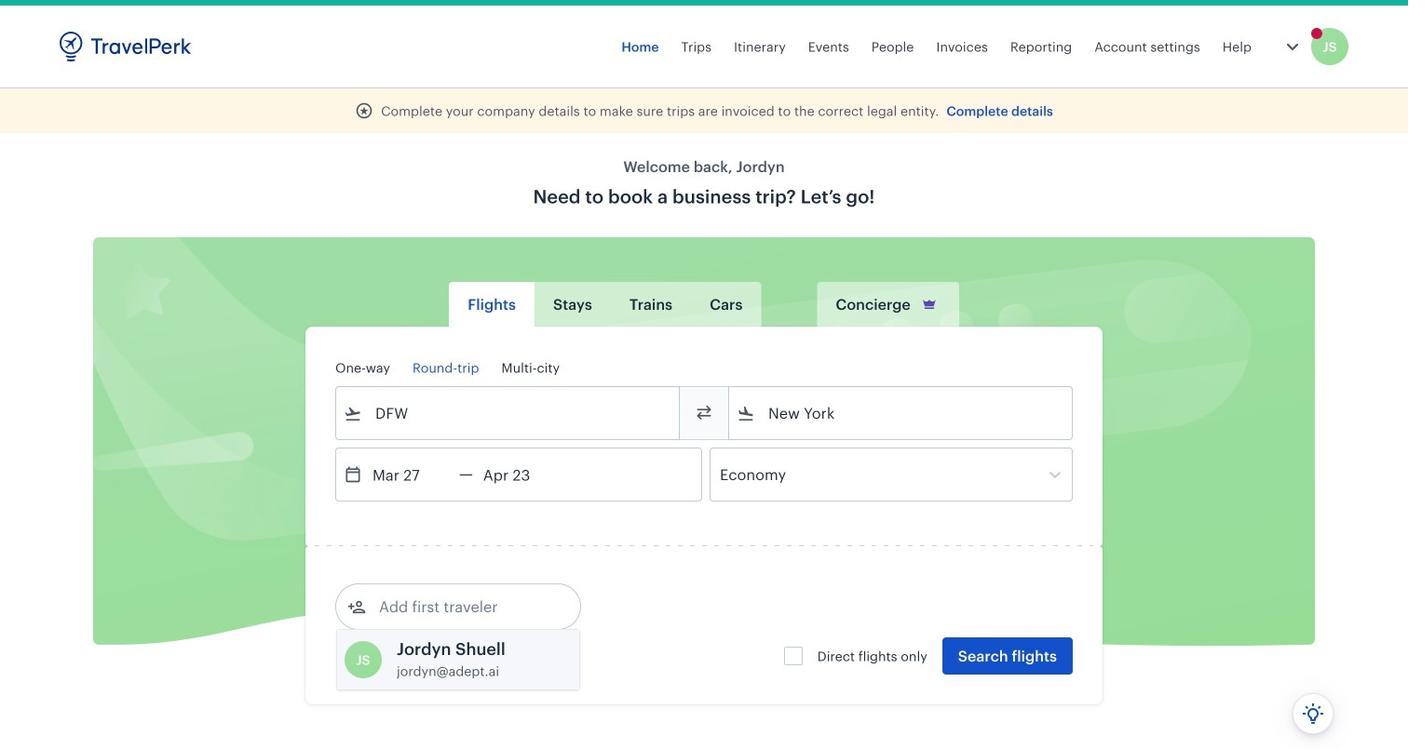 Task type: describe. For each thing, give the bounding box(es) containing it.
Add first traveler search field
[[366, 592, 560, 622]]

From search field
[[362, 399, 655, 428]]



Task type: vqa. For each thing, say whether or not it's contained in the screenshot.
Return "text field"
yes



Task type: locate. For each thing, give the bounding box(es) containing it.
To search field
[[755, 399, 1048, 428]]

Return text field
[[473, 449, 570, 501]]

Depart text field
[[362, 449, 459, 501]]



